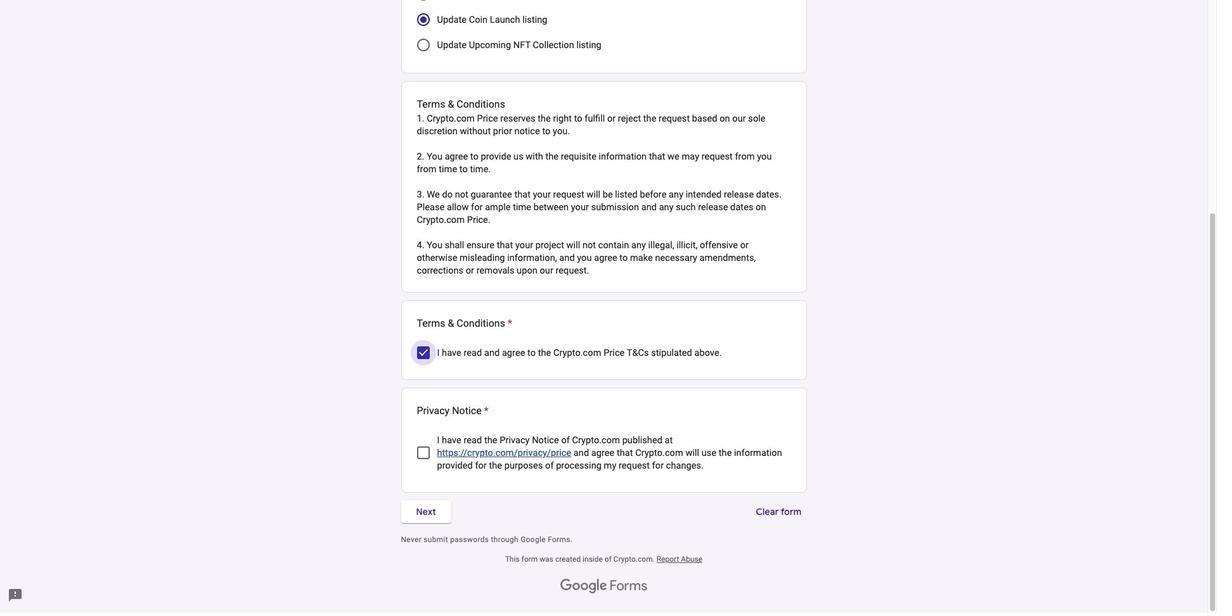 Task type: describe. For each thing, give the bounding box(es) containing it.
I have read the Privacy Notice of Crypto.com published at https://crypto.com/privacy/price and agree that Crypto.com will use the information provided for the purposes of processing my request for changes. checkbox
[[417, 447, 430, 460]]

required question element for 'i have read the privacy notice of crypto.com published at https://crypto.com/privacy/price and agree that crypto.com will use the information provided for the purposes of processing my request for changes.' option
[[482, 404, 489, 419]]

heading for 'i have read the privacy notice of crypto.com published at https://crypto.com/privacy/price and agree that crypto.com will use the information provided for the purposes of processing my request for changes.' option
[[417, 404, 489, 419]]

I have read and agree to the Crypto.com Price T&Cs stipulated above. checkbox
[[417, 347, 430, 360]]

required question element for i have read and agree to the crypto.com price t&cs stipulated above. checkbox
[[505, 317, 512, 332]]

Update Upcoming NFT Collection listing radio
[[417, 39, 430, 51]]



Task type: vqa. For each thing, say whether or not it's contained in the screenshot.
Update Upcoming NFT Collection listing radio
yes



Task type: locate. For each thing, give the bounding box(es) containing it.
google image
[[560, 580, 607, 595]]

list
[[401, 0, 807, 494]]

2 heading from the top
[[417, 317, 512, 332]]

i have read the privacy notice of crypto.com published at https://crypto.com/privacy/price and agree that crypto.com will use the information provided for the purposes of processing my request for changes. image
[[418, 448, 428, 459]]

1 horizontal spatial required question element
[[505, 317, 512, 332]]

0 vertical spatial heading
[[417, 97, 791, 112]]

list item
[[401, 81, 807, 293]]

2 vertical spatial heading
[[417, 404, 489, 419]]

1 vertical spatial required question element
[[482, 404, 489, 419]]

heading for i have read and agree to the crypto.com price t&cs stipulated above. checkbox
[[417, 317, 512, 332]]

update coin launch listing image
[[420, 17, 426, 23]]

1 vertical spatial heading
[[417, 317, 512, 332]]

report a problem to google image
[[8, 589, 23, 604]]

required question element
[[505, 317, 512, 332], [482, 404, 489, 419]]

0 horizontal spatial required question element
[[482, 404, 489, 419]]

heading
[[417, 97, 791, 112], [417, 317, 512, 332], [417, 404, 489, 419]]

i have read and agree to the crypto.com price t&cs stipulated above. image
[[417, 347, 430, 360]]

0 vertical spatial required question element
[[505, 317, 512, 332]]

3 heading from the top
[[417, 404, 489, 419]]

Update Coin Launch listing radio
[[417, 13, 430, 26]]

1 heading from the top
[[417, 97, 791, 112]]

update upcoming nft collection listing image
[[417, 39, 430, 51]]



